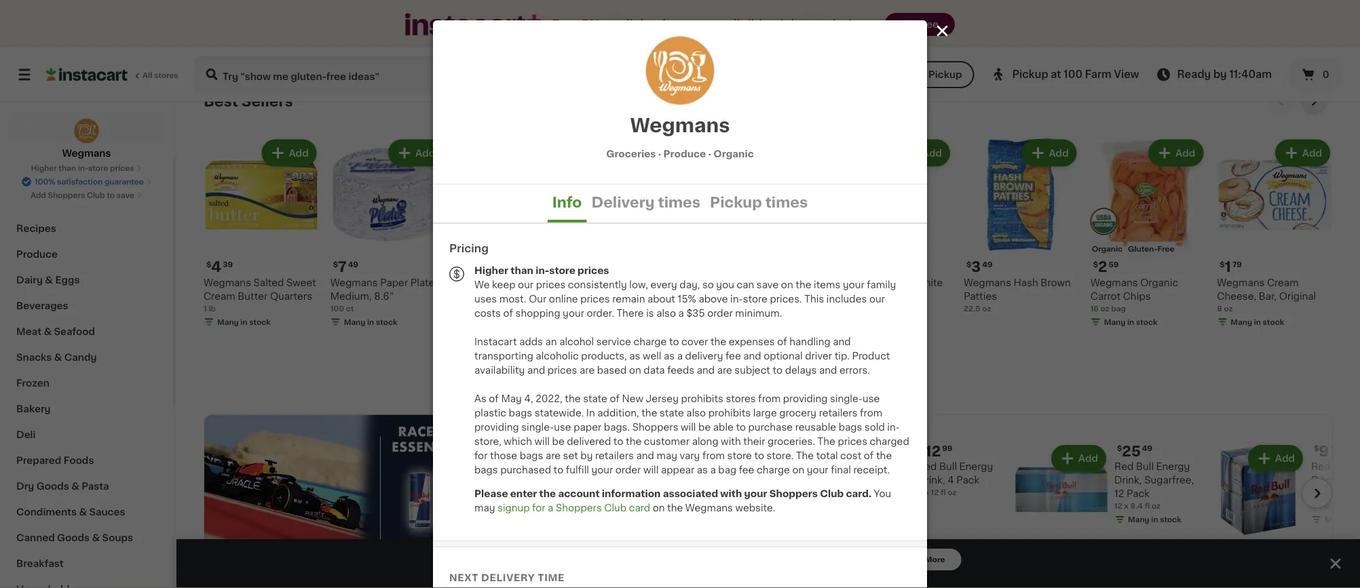 Task type: describe. For each thing, give the bounding box(es) containing it.
$ for oz
[[1094, 261, 1099, 268]]

on down please enter the account information associated with your shoppers club card. at the bottom
[[653, 503, 665, 513]]

12 inside red bull energy drink, 4 pack 4 x 12 fl oz
[[931, 489, 939, 497]]

100% satisfaction guarantee
[[35, 178, 144, 186]]

card.
[[846, 489, 872, 499]]

product group containing add
[[837, 137, 953, 330]]

many down carrot
[[1105, 318, 1126, 326]]

$ for 8
[[1220, 261, 1225, 268]]

in- inside as of may 4, 2022, the state of new jersey prohibits stores from providing single-use plastic bags statewide. in addition, the state also prohibits large grocery retailers from providing single-use paper bags. shoppers will be able to purchase reusable bags sold in- store, which will be delivered to the customer along with their groceries. the prices charged for those bags are set by retailers and may vary from store to store. the total cost of the bags purchased to fulfill your order will appear as a bag fee charge on your final receipt.
[[888, 423, 900, 432]]

patties
[[964, 292, 998, 301]]

shoppers down account
[[556, 503, 602, 513]]

0 vertical spatial providing
[[783, 394, 828, 404]]

oz inside wegmans shredded iceberg lettuce 10 oz bag
[[848, 20, 857, 28]]

$ 7 49
[[333, 260, 359, 274]]

& left soups
[[92, 534, 100, 543]]

$ for 12
[[1118, 445, 1123, 453]]

1 vertical spatial state
[[660, 408, 684, 418]]

0 vertical spatial prohibits
[[681, 394, 724, 404]]

frozen link
[[8, 371, 165, 397]]

pickup button
[[895, 61, 975, 88]]

8.4 inside red bull energy drink, sugarfree, 12 pack 12 x 8.4 fl oz
[[1131, 503, 1143, 510]]

pickup for pickup at 100 farm view
[[1013, 70, 1049, 79]]

view inside popup button
[[1115, 70, 1140, 79]]

in- inside we keep our prices consistently low, every day, so you can save on the items your family uses most. our online prices remain about 15% above in-store prices. this includes our costs of shopping your order. there is also a $35 order minimum.
[[731, 294, 743, 304]]

may inside you may
[[475, 503, 495, 513]]

0 vertical spatial by
[[1214, 70, 1227, 79]]

save inside we keep our prices consistently low, every day, so you can save on the items your family uses most. our online prices remain about 15% above in-store prices. this includes our costs of shopping your order. there is also a $35 order minimum.
[[757, 280, 779, 290]]

pickup times tab
[[706, 185, 813, 223]]

loyalty
[[608, 280, 634, 287]]

22
[[837, 305, 847, 312]]

product group containing 4
[[204, 137, 320, 330]]

1 · from the left
[[658, 149, 662, 159]]

an
[[546, 337, 557, 347]]

many down "1.48" on the bottom left of the page
[[598, 346, 619, 353]]

100 inside popup button
[[1064, 70, 1083, 79]]

0 horizontal spatial our
[[518, 280, 534, 290]]

1 vertical spatial produce
[[16, 250, 58, 259]]

0 vertical spatial every
[[690, 19, 724, 30]]

is
[[647, 309, 654, 318]]

carrot
[[1091, 292, 1121, 301]]

energy for 99
[[960, 463, 994, 472]]

prices up the with
[[578, 266, 609, 275]]

6
[[465, 260, 475, 274]]

x inside $ 3 with loyalty card spend $20, save $5 ritz crackers, the original, fresh stacks 8 x 1.48 oz
[[591, 332, 595, 339]]

39
[[223, 261, 233, 268]]

many in stock for 3
[[598, 346, 651, 353]]

items inside button
[[658, 367, 685, 376]]

wegmans for perfect
[[711, 278, 758, 287]]

5%
[[582, 19, 600, 30]]

in- up 100% satisfaction guarantee button
[[78, 165, 88, 172]]

x inside red bull energy drink, 4 pack 4 x 12 fl oz
[[925, 489, 929, 497]]

credit
[[603, 19, 638, 30]]

& left pasta on the bottom of the page
[[71, 482, 79, 492]]

in up pickup at 100 farm view
[[1128, 48, 1135, 55]]

store inside we keep our prices consistently low, every day, so you can save on the items your family uses most. our online prices remain about 15% above in-store prices. this includes our costs of shopping your order. there is also a $35 order minimum.
[[743, 294, 768, 304]]

1 horizontal spatial our
[[870, 294, 885, 304]]

1 horizontal spatial higher
[[475, 266, 509, 275]]

choice
[[761, 278, 795, 287]]

the down bags. at the left bottom of the page
[[626, 437, 642, 446]]

wegmans shredded iceberg lettuce 10 oz bag
[[837, 0, 934, 28]]

items inside we keep our prices consistently low, every day, so you can save on the items your family uses most. our online prices remain about 15% above in-store prices. this includes our costs of shopping your order. there is also a $35 order minimum.
[[814, 280, 841, 290]]

3 for $ 3 49
[[972, 260, 981, 274]]

red for 4
[[918, 463, 937, 472]]

prices inside instacart adds an alcohol service charge to cover the expenses of handling and transporting alcoholic products, as well as a delivery fee and optional driver tip. product availability and prices are based on data feeds and are subject to delays and errors.
[[548, 366, 577, 375]]

goods for canned
[[57, 534, 90, 543]]

oz inside red bull en 4 x 8.4 fl oz
[[1346, 503, 1355, 510]]

many in stock down "0.82"
[[471, 31, 524, 39]]

and right feeds
[[697, 366, 715, 375]]

$ inside the $ 3 49
[[967, 261, 972, 268]]

1 horizontal spatial retailers
[[819, 408, 858, 418]]

(zucchini)
[[711, 7, 759, 17]]

the inside instacart adds an alcohol service charge to cover the expenses of handling and transporting alcoholic products, as well as a delivery fee and optional driver tip. product availability and prices are based on data feeds and are subject to delays and errors.
[[711, 337, 727, 347]]

all inside all stores link
[[143, 72, 152, 79]]

wegmans for sweet
[[204, 278, 251, 287]]

8 inside $ 3 with loyalty card spend $20, save $5 ritz crackers, the original, fresh stacks 8 x 1.48 oz
[[584, 332, 589, 339]]

and up tip.
[[833, 337, 851, 347]]

pasta
[[82, 482, 109, 492]]

close modal image
[[934, 22, 951, 39]]

pickup
[[773, 19, 813, 30]]

2 vertical spatial will
[[644, 465, 659, 475]]

0 horizontal spatial higher than in-store prices
[[31, 165, 134, 172]]

$1.49 element
[[837, 258, 953, 276]]

shredded
[[887, 0, 934, 3]]

the down day
[[540, 489, 556, 499]]

lb inside wegmans salted sweet cream butter quarters 1 lb
[[209, 305, 216, 312]]

groceries · produce · organic
[[607, 149, 754, 159]]

1 vertical spatial view
[[496, 536, 514, 543]]

see eligible items
[[599, 367, 685, 376]]

to down bags. at the left bottom of the page
[[614, 437, 624, 446]]

red for 12
[[721, 463, 740, 472]]

2 horizontal spatial are
[[717, 366, 733, 375]]

many in stock for organic
[[1105, 318, 1158, 326]]

0 horizontal spatial from
[[703, 451, 725, 461]]

0 vertical spatial single-
[[830, 394, 863, 404]]

prices up ritz
[[581, 294, 610, 304]]

of right as
[[489, 394, 499, 404]]

49 for wegmans paper plates, medium,  8.6"
[[348, 261, 359, 268]]

baby
[[644, 0, 669, 3]]

for inside as of may 4, 2022, the state of new jersey prohibits stores from providing single-use plastic bags statewide. in addition, the state also prohibits large grocery retailers from providing single-use paper bags. shoppers will be able to purchase reusable bags sold in- store, which will be delivered to the customer along with their groceries. the prices charged for those bags are set by retailers and may vary from store to store. the total cost of the bags purchased to fulfill your order will appear as a bag fee charge on your final receipt.
[[475, 451, 488, 461]]

0 vertical spatial produce
[[664, 149, 706, 159]]

4 inside red bull en 4 x 8.4 fl oz
[[1312, 503, 1317, 510]]

oz inside red bull energy drink, 4 pack 4 x 12 fl oz
[[948, 489, 957, 497]]

red for x
[[1312, 463, 1331, 472]]

charge inside instacart adds an alcohol service charge to cover the expenses of handling and transporting alcoholic products, as well as a delivery fee and optional driver tip. product availability and prices are based on data feeds and are subject to delays and errors.
[[634, 337, 667, 347]]

2 vertical spatial the
[[796, 451, 814, 461]]

many in stock for paper
[[344, 318, 398, 326]]

many left s
[[1325, 517, 1347, 524]]

recipes
[[16, 224, 56, 234]]

4 down 12 99
[[948, 476, 954, 486]]

x inside red bull energy drink, sugarfree, 12 pack 12 x 8.4 fl oz
[[1125, 503, 1129, 510]]

49 for red bull energy drink, 12 pack
[[749, 445, 759, 453]]

the inside $ 3 with loyalty card spend $20, save $5 ritz crackers, the original, fresh stacks 8 x 1.48 oz
[[652, 305, 670, 315]]

many down 'ct'
[[344, 318, 366, 326]]

/ up expenses
[[762, 329, 765, 337]]

many down "butter"
[[217, 318, 239, 326]]

$1.99
[[711, 20, 731, 28]]

original
[[1280, 292, 1317, 301]]

by inside as of may 4, 2022, the state of new jersey prohibits stores from providing single-use plastic bags statewide. in addition, the state also prohibits large grocery retailers from providing single-use paper bags. shoppers will be able to purchase reusable bags sold in- store, which will be delivered to the customer along with their groceries. the prices charged for those bags are set by retailers and may vary from store to store. the total cost of the bags purchased to fulfill your order will appear as a bag fee charge on your final receipt.
[[581, 451, 593, 461]]

foods
[[64, 456, 94, 466]]

eggs
[[55, 276, 80, 285]]

your up website. at the right of the page
[[745, 489, 768, 499]]

energy for 25
[[763, 463, 797, 472]]

pickup for pickup times
[[710, 195, 762, 209]]

fl inside red bull en 4 x 8.4 fl oz
[[1339, 503, 1345, 510]]

11:40am
[[1230, 70, 1272, 79]]

1 horizontal spatial club
[[605, 503, 627, 513]]

breakfast link
[[8, 551, 165, 577]]

package
[[767, 329, 799, 337]]

7
[[338, 260, 347, 274]]

1 horizontal spatial sponsored badge image
[[1091, 61, 1132, 68]]

1 horizontal spatial higher than in-store prices
[[475, 266, 609, 275]]

0 vertical spatial use
[[863, 394, 880, 404]]

$ for 100
[[333, 261, 338, 268]]

delivery
[[592, 195, 655, 209]]

1.48
[[597, 332, 613, 339]]

organic gluten-free
[[1092, 245, 1175, 252]]

produce link
[[8, 242, 165, 268]]

next
[[450, 573, 479, 583]]

fl inside red bull energy drink, sugarfree, 12 pack 12 x 8.4 fl oz
[[1145, 503, 1150, 510]]

49 for red bull energy drink, sugarfree, 12 pack
[[1143, 445, 1153, 453]]

in up the 11:40am
[[1255, 48, 1262, 55]]

store up online
[[549, 266, 576, 275]]

info tab
[[548, 185, 587, 223]]

may inside as of may 4, 2022, the state of new jersey prohibits stores from providing single-use plastic bags statewide. in addition, the state also prohibits large grocery retailers from providing single-use paper bags. shoppers will be able to purchase reusable bags sold in- store, which will be delivered to the customer along with their groceries. the prices charged for those bags are set by retailers and may vary from store to store. the total cost of the bags purchased to fulfill your order will appear as a bag fee charge on your final receipt.
[[657, 451, 678, 461]]

1 vertical spatial all
[[516, 536, 526, 543]]

wegmans for brown
[[964, 278, 1012, 287]]

0 horizontal spatial as
[[630, 351, 641, 361]]

their
[[744, 437, 766, 446]]

beverages
[[16, 301, 68, 311]]

instacart adds an alcohol service charge to cover the expenses of handling and transporting alcoholic products, as well as a delivery fee and optional driver tip. product availability and prices are based on data feeds and are subject to delays and errors.
[[475, 337, 891, 375]]

shoppers down the satisfaction
[[48, 192, 85, 199]]

and inside as of may 4, 2022, the state of new jersey prohibits stores from providing single-use plastic bags statewide. in addition, the state also prohibits large grocery retailers from providing single-use paper bags. shoppers will be able to purchase reusable bags sold in- store, which will be delivered to the customer along with their groceries. the prices charged for those bags are set by retailers and may vary from store to store. the total cost of the bags purchased to fulfill your order will appear as a bag fee charge on your final receipt.
[[637, 451, 654, 461]]

spinach
[[584, 7, 623, 17]]

1 vertical spatial for
[[532, 503, 546, 513]]

of inside we keep our prices consistently low, every day, so you can save on the items your family uses most. our online prices remain about 15% above in-store prices. this includes our costs of shopping your order. there is also a $35 order minimum.
[[504, 309, 513, 318]]

order inside we keep our prices consistently low, every day, so you can save on the items your family uses most. our online prices remain about 15% above in-store prices. this includes our costs of shopping your order. there is also a $35 order minimum.
[[708, 309, 733, 318]]

1 vertical spatial with
[[721, 489, 742, 499]]

signup
[[498, 503, 530, 513]]

1 vertical spatial be
[[552, 437, 565, 446]]

89
[[476, 261, 486, 268]]

item carousel region
[[204, 88, 1334, 404]]

and up subject
[[744, 351, 762, 361]]

organic up 59
[[1092, 245, 1123, 252]]

all stores link
[[46, 56, 179, 94]]

to down optional
[[773, 366, 783, 375]]

a inside we keep our prices consistently low, every day, so you can save on the items your family uses most. our online prices remain about 15% above in-store prices. this includes our costs of shopping your order. there is also a $35 order minimum.
[[679, 309, 684, 318]]

with inside as of may 4, 2022, the state of new jersey prohibits stores from providing single-use plastic bags statewide. in addition, the state also prohibits large grocery retailers from providing single-use paper bags. shoppers will be able to purchase reusable bags sold in- store, which will be delivered to the customer along with their groceries. the prices charged for those bags are set by retailers and may vary from store to store. the total cost of the bags purchased to fulfill your order will appear as a bag fee charge on your final receipt.
[[721, 437, 741, 446]]

also inside we keep our prices consistently low, every day, so you can save on the items your family uses most. our online prices remain about 15% above in-store prices. this includes our costs of shopping your order. there is also a $35 order minimum.
[[657, 309, 676, 318]]

to down their
[[755, 451, 765, 461]]

1 horizontal spatial as
[[664, 351, 675, 361]]

optional
[[764, 351, 803, 361]]

bags down 4,
[[509, 408, 532, 418]]

$5
[[653, 293, 663, 301]]

organic inside soli organic baby spinach 4 oz
[[604, 0, 642, 3]]

0 horizontal spatial providing
[[475, 423, 519, 432]]

4 inside soli organic baby spinach 4 oz
[[584, 20, 589, 28]]

0
[[1323, 70, 1330, 79]]

buy it again link
[[8, 140, 165, 167]]

in left s
[[1349, 517, 1356, 524]]

the inside we keep our prices consistently low, every day, so you can save on the items your family uses most. our online prices remain about 15% above in-store prices. this includes our costs of shopping your order. there is also a $35 order minimum.
[[796, 280, 812, 290]]

1 many in stock button from the left
[[1091, 0, 1207, 60]]

$ for in
[[460, 261, 465, 268]]

deli
[[16, 430, 36, 440]]

giant
[[887, 278, 913, 287]]

lb up "0.82"
[[486, 7, 493, 14]]

oz inside 'wegmans organic carrot chips 16 oz bag'
[[1101, 305, 1110, 312]]

try free
[[901, 20, 939, 29]]

prices.
[[770, 294, 802, 304]]

to down set at the left of the page
[[554, 465, 564, 475]]

order inside as of may 4, 2022, the state of new jersey prohibits stores from providing single-use plastic bags statewide. in addition, the state also prohibits large grocery retailers from providing single-use paper bags. shoppers will be able to purchase reusable bags sold in- store, which will be delivered to the customer along with their groceries. the prices charged for those bags are set by retailers and may vary from store to store. the total cost of the bags purchased to fulfill your order will appear as a bag fee charge on your final receipt.
[[616, 465, 641, 475]]

0 horizontal spatial higher
[[31, 165, 57, 172]]

pack inside red bull energy drink, sugarfree, 12 pack 12 x 8.4 fl oz
[[1127, 490, 1150, 499]]

0 vertical spatial will
[[681, 423, 696, 432]]

store up 100% satisfaction guarantee
[[88, 165, 108, 172]]

8 inside wegmans cream cheese, bar, original 8 oz
[[1218, 305, 1223, 312]]

many inside wegmans guacamole 12 oz many in stock
[[471, 305, 492, 312]]

bags left sold
[[839, 423, 863, 432]]

on right back
[[673, 19, 688, 30]]

alcohol
[[560, 337, 594, 347]]

includes
[[827, 294, 867, 304]]

$ 9 19
[[1315, 445, 1339, 459]]

0 horizontal spatial than
[[59, 165, 76, 172]]

condiments
[[16, 508, 77, 517]]

in down red bull energy drink, sugarfree, 12 pack 12 x 8.4 fl oz
[[1152, 517, 1159, 524]]

to right the able
[[736, 423, 746, 432]]

bags up purchased
[[520, 451, 543, 461]]

bags down those
[[475, 465, 498, 475]]

product group containing 1
[[1218, 137, 1334, 330]]

99
[[943, 445, 953, 453]]

pickup times
[[710, 195, 808, 209]]

view all
[[496, 536, 526, 543]]

please enter the account information associated with your shoppers club card.
[[475, 489, 874, 499]]

in down 8.6"
[[367, 318, 374, 326]]

many in stock for salted
[[217, 318, 271, 326]]

candy
[[64, 353, 97, 363]]

tab list containing info
[[433, 185, 928, 223]]

card inside $ 3 with loyalty card spend $20, save $5 ritz crackers, the original, fresh stacks 8 x 1.48 oz
[[636, 280, 653, 287]]

oz inside $ 3 with loyalty card spend $20, save $5 ritz crackers, the original, fresh stacks 8 x 1.48 oz
[[615, 332, 623, 339]]

0 button
[[1289, 58, 1344, 91]]

to down guarantee
[[107, 192, 115, 199]]

8.4 inside red bull en 4 x 8.4 fl oz
[[1325, 503, 1338, 510]]

1 horizontal spatial wegmans logo image
[[646, 37, 714, 105]]

a inside as of may 4, 2022, the state of new jersey prohibits stores from providing single-use plastic bags statewide. in addition, the state also prohibits large grocery retailers from providing single-use paper bags. shoppers will be able to purchase reusable bags sold in- store, which will be delivered to the customer along with their groceries. the prices charged for those bags are set by retailers and may vary from store to store. the total cost of the bags purchased to fulfill your order will appear as a bag fee charge on your final receipt.
[[711, 465, 716, 475]]

1 vertical spatial will
[[535, 437, 550, 446]]

0 horizontal spatial use
[[554, 423, 571, 432]]

cover
[[682, 337, 708, 347]]

drink, inside red bull energy drink, sugarfree, 12 pack 12 x 8.4 fl oz
[[1115, 476, 1143, 486]]

x inside red bull en 4 x 8.4 fl oz
[[1319, 503, 1323, 510]]

many down "0.82"
[[471, 31, 492, 39]]

lb up 0.67
[[743, 318, 750, 326]]

wegmans for iceberg
[[837, 0, 885, 3]]

beverages link
[[8, 293, 165, 319]]

oz inside red bull energy drink, 12 pack 12 x 8.4 fl oz
[[758, 489, 767, 497]]

wegmans down associated
[[686, 503, 733, 513]]

delays
[[785, 366, 817, 375]]

0.67
[[735, 329, 752, 337]]

your down total
[[807, 465, 829, 475]]

$ for 8.4
[[1315, 445, 1320, 453]]

oz inside wegmans hash brown patties 22.5 oz
[[983, 305, 992, 312]]

buy
[[38, 149, 57, 158]]

lists link
[[8, 167, 165, 194]]

prices up guarantee
[[110, 165, 134, 172]]

100 inside wegmans paper plates, medium,  8.6" 100 ct
[[330, 305, 344, 312]]

crackers,
[[605, 305, 650, 315]]

save inside $ 3 with loyalty card spend $20, save $5 ritz crackers, the original, fresh stacks 8 x 1.48 oz
[[633, 293, 651, 301]]

wegmans up higher than in-store prices link
[[62, 149, 111, 158]]

on inside as of may 4, 2022, the state of new jersey prohibits stores from providing single-use plastic bags statewide. in addition, the state also prohibits large grocery retailers from providing single-use paper bags. shoppers will be able to purchase reusable bags sold in- store, which will be delivered to the customer along with their groceries. the prices charged for those bags are set by retailers and may vary from store to store. the total cost of the bags purchased to fulfill your order will appear as a bag fee charge on your final receipt.
[[793, 465, 805, 475]]

pack for 99
[[957, 476, 980, 486]]

1 horizontal spatial are
[[580, 366, 595, 375]]

/ up 0.67
[[738, 318, 741, 326]]

a right nsored
[[548, 503, 554, 513]]

iceberg
[[837, 7, 874, 17]]

goods for dry
[[36, 482, 69, 492]]

most.
[[500, 294, 527, 304]]

product group containing soli organic baby spinach
[[584, 0, 700, 42]]

dairy & eggs
[[16, 276, 80, 285]]

plastic
[[475, 408, 507, 418]]

set
[[563, 451, 578, 461]]

lb right "0.82"
[[500, 18, 507, 25]]

1 vertical spatial from
[[860, 408, 883, 418]]

shoppers down the store.
[[770, 489, 818, 499]]

with loyalty card price $3.79. original price $4.39. element
[[584, 258, 700, 276]]

product group containing 7
[[330, 137, 446, 330]]

2 horizontal spatial club
[[820, 489, 844, 499]]

and down alcoholic
[[528, 366, 545, 375]]

lb inside green squash (zucchini) $1.99 / lb
[[738, 20, 745, 28]]

the up statewide.
[[565, 394, 581, 404]]

to down the stacks
[[669, 337, 679, 347]]

in up based
[[621, 346, 628, 353]]

100% satisfaction guarantee button
[[21, 174, 152, 187]]

in- up guacamole at the top left of page
[[536, 266, 549, 275]]

1 horizontal spatial red bull energy drinks image
[[496, 443, 520, 467]]

your down online
[[563, 309, 585, 318]]

essentials
[[496, 492, 558, 504]]

many up 'farm'
[[1105, 48, 1126, 55]]

butter
[[238, 292, 268, 301]]

$ 1 79
[[1220, 260, 1243, 274]]

able
[[713, 423, 734, 432]]

0 horizontal spatial delivery
[[481, 573, 535, 583]]

and down driver
[[820, 366, 837, 375]]

0 horizontal spatial retailers
[[596, 451, 634, 461]]

a inside instacart adds an alcohol service charge to cover the expenses of handling and transporting alcoholic products, as well as a delivery fee and optional driver tip. product availability and prices are based on data feeds and are subject to delays and errors.
[[677, 351, 683, 361]]

ritz
[[584, 305, 602, 315]]

$ 25 49 for red bull energy drink, 12 pack
[[724, 445, 759, 459]]

1 vertical spatial card
[[629, 503, 651, 513]]

earn
[[552, 19, 579, 30]]

about inside wegmans choice perfect portion strip steak $14.99 / lb about 0.67 lb / package
[[711, 329, 733, 337]]

in down "butter"
[[241, 318, 248, 326]]

stock inside wegmans guacamole 12 oz many in stock
[[503, 305, 524, 312]]

prices inside as of may 4, 2022, the state of new jersey prohibits stores from providing single-use plastic bags statewide. in addition, the state also prohibits large grocery retailers from providing single-use paper bags. shoppers will be able to purchase reusable bags sold in- store, which will be delivered to the customer along with their groceries. the prices charged for those bags are set by retailers and may vary from store to store. the total cost of the bags purchased to fulfill your order will appear as a bag fee charge on your final receipt.
[[838, 437, 868, 446]]

1 horizontal spatial than
[[511, 266, 534, 275]]

are inside as of may 4, 2022, the state of new jersey prohibits stores from providing single-use plastic bags statewide. in addition, the state also prohibits large grocery retailers from providing single-use paper bags. shoppers will be able to purchase reusable bags sold in- store, which will be delivered to the customer along with their groceries. the prices charged for those bags are set by retailers and may vary from store to store. the total cost of the bags purchased to fulfill your order will appear as a bag fee charge on your final receipt.
[[546, 451, 561, 461]]

many in stock for cream
[[1231, 318, 1285, 326]]

many in stock up the 11:40am
[[1231, 48, 1285, 55]]

in inside wegmans guacamole 12 oz many in stock
[[494, 305, 501, 312]]

recipes link
[[8, 216, 165, 242]]

in down bar,
[[1255, 318, 1262, 326]]

signup for a shoppers club card on the wegmans website.
[[498, 503, 776, 513]]

x inside red bull energy drink, 12 pack 12 x 8.4 fl oz
[[731, 489, 735, 497]]

0 horizontal spatial red bull energy drinks image
[[204, 415, 484, 572]]

wegmans up groceries · produce · organic
[[630, 116, 730, 135]]

charge inside as of may 4, 2022, the state of new jersey prohibits stores from providing single-use plastic bags statewide. in addition, the state also prohibits large grocery retailers from providing single-use paper bags. shoppers will be able to purchase reusable bags sold in- store, which will be delivered to the customer along with their groceries. the prices charged for those bags are set by retailers and may vary from store to store. the total cost of the bags purchased to fulfill your order will appear as a bag fee charge on your final receipt.
[[757, 465, 790, 475]]

race day essentials spo nsored
[[496, 477, 558, 516]]

express icon image
[[405, 13, 541, 36]]

addition,
[[598, 408, 639, 418]]

order!
[[816, 19, 853, 30]]



Task type: locate. For each thing, give the bounding box(es) containing it.
1 vertical spatial 8
[[584, 332, 589, 339]]

we
[[475, 280, 490, 290]]

appear
[[661, 465, 695, 475]]

$ 25 49 for red bull energy drink, sugarfree, 12 pack
[[1118, 445, 1153, 459]]

cream inside wegmans salted sweet cream butter quarters 1 lb
[[204, 292, 235, 301]]

on inside instacart adds an alcohol service charge to cover the expenses of handling and transporting alcoholic products, as well as a delivery fee and optional driver tip. product availability and prices are based on data feeds and are subject to delays and errors.
[[629, 366, 642, 375]]

brown
[[1041, 278, 1071, 287]]

as right well
[[664, 351, 675, 361]]

0 horizontal spatial times
[[658, 195, 701, 209]]

1 vertical spatial delivery
[[481, 573, 535, 583]]

delivery
[[686, 351, 723, 361], [481, 573, 535, 583]]

1 red from the left
[[721, 463, 740, 472]]

final
[[831, 465, 851, 475]]

0 vertical spatial about
[[457, 18, 480, 25]]

1 horizontal spatial all
[[516, 536, 526, 543]]

costs
[[475, 309, 501, 318]]

will left appear
[[644, 465, 659, 475]]

sponsored badge image inside item carousel region
[[584, 387, 625, 395]]

0 horizontal spatial cream
[[204, 292, 235, 301]]

$ inside $ 2 59
[[1094, 261, 1099, 268]]

12 inside wegmans guacamole 12 oz many in stock
[[457, 291, 465, 299]]

2 bull from the left
[[940, 463, 957, 472]]

pickup for pickup
[[929, 70, 963, 79]]

are left see
[[580, 366, 595, 375]]

0 horizontal spatial by
[[581, 451, 593, 461]]

8.4 inside red bull energy drink, 12 pack 12 x 8.4 fl oz
[[737, 489, 750, 497]]

3
[[592, 260, 601, 274], [972, 260, 981, 274]]

2 many in stock button from the left
[[1218, 0, 1334, 60]]

paper
[[574, 423, 602, 432]]

1 horizontal spatial eligible
[[727, 19, 770, 30]]

& for dairy
[[45, 276, 53, 285]]

on up prices.
[[781, 280, 794, 290]]

wegmans for plates,
[[330, 278, 378, 287]]

wegmans up uses
[[457, 278, 505, 287]]

statewide.
[[535, 408, 584, 418]]

drink,
[[721, 476, 749, 486], [918, 476, 946, 486], [1115, 476, 1143, 486]]

many in stock down red bull energy drink, sugarfree, 12 pack 12 x 8.4 fl oz
[[1129, 517, 1182, 524]]

1 horizontal spatial times
[[766, 195, 808, 209]]

1 horizontal spatial 25
[[1123, 445, 1141, 459]]

1 vertical spatial also
[[687, 408, 706, 418]]

product group containing 2
[[1091, 137, 1207, 330]]

higher than in-store prices up 100% satisfaction guarantee button
[[31, 165, 134, 172]]

all down nsored
[[516, 536, 526, 543]]

1 vertical spatial eligible
[[620, 367, 655, 376]]

& for condiments
[[79, 508, 87, 517]]

oz inside soli organic baby spinach 4 oz
[[591, 20, 600, 28]]

many up the 11:40am
[[1231, 48, 1253, 55]]

new
[[622, 394, 644, 404]]

transporting
[[475, 351, 534, 361]]

1 vertical spatial about
[[711, 329, 733, 337]]

store inside as of may 4, 2022, the state of new jersey prohibits stores from providing single-use plastic bags statewide. in addition, the state also prohibits large grocery retailers from providing single-use paper bags. shoppers will be able to purchase reusable bags sold in- store, which will be delivered to the customer along with their groceries. the prices charged for those bags are set by retailers and may vary from store to store. the total cost of the bags purchased to fulfill your order will appear as a bag fee charge on your final receipt.
[[728, 451, 752, 461]]

red bull energy drink, 12 pack 12 x 8.4 fl oz
[[721, 463, 797, 497]]

0 vertical spatial delivery
[[686, 351, 723, 361]]

alcoholic
[[536, 351, 579, 361]]

meat & seafood
[[16, 327, 95, 337]]

2 drink, from the left
[[918, 476, 946, 486]]

2 red from the left
[[918, 463, 937, 472]]

red inside red bull energy drink, sugarfree, 12 pack 12 x 8.4 fl oz
[[1115, 463, 1134, 472]]

bag
[[858, 20, 873, 28], [1112, 305, 1126, 312], [719, 465, 737, 475]]

the down charged
[[877, 451, 892, 461]]

4 inside item carousel region
[[211, 260, 222, 274]]

our down family
[[870, 294, 885, 304]]

wegmans for white
[[837, 278, 885, 287]]

delivery inside instacart adds an alcohol service charge to cover the expenses of handling and transporting alcoholic products, as well as a delivery fee and optional driver tip. product availability and prices are based on data feeds and are subject to delays and errors.
[[686, 351, 723, 361]]

0 vertical spatial save
[[117, 192, 134, 199]]

wegmans
[[837, 0, 885, 3], [630, 116, 730, 135], [62, 149, 111, 158], [204, 278, 251, 287], [330, 278, 378, 287], [711, 278, 758, 287], [964, 278, 1012, 287], [1091, 278, 1138, 287], [457, 278, 505, 287], [837, 278, 885, 287], [1218, 278, 1265, 287], [686, 503, 733, 513]]

wegmans for cheese,
[[1218, 278, 1265, 287]]

1 vertical spatial higher
[[475, 266, 509, 275]]

red for sugarfree,
[[1115, 463, 1134, 472]]

charge up well
[[634, 337, 667, 347]]

club down 100% satisfaction guarantee
[[87, 192, 105, 199]]

more button
[[909, 549, 962, 571]]

$ up medium,
[[333, 261, 338, 268]]

with down the able
[[721, 437, 741, 446]]

1 horizontal spatial single-
[[830, 394, 863, 404]]

delivery times tab
[[587, 185, 706, 223]]

1 horizontal spatial will
[[644, 465, 659, 475]]

pack inside red bull energy drink, 4 pack 4 x 12 fl oz
[[957, 476, 980, 486]]

2 3 from the left
[[972, 260, 981, 274]]

1 bull from the left
[[743, 463, 761, 472]]

red bull energy drink, sugarfree, 12 pack 12 x 8.4 fl oz
[[1115, 463, 1194, 510]]

your up 'bread'
[[843, 280, 865, 290]]

1 energy from the left
[[763, 463, 797, 472]]

1 vertical spatial our
[[870, 294, 885, 304]]

in down "0.82"
[[494, 31, 501, 39]]

0 horizontal spatial club
[[87, 192, 105, 199]]

0 horizontal spatial energy
[[763, 463, 797, 472]]

higher than in-store prices link
[[31, 163, 142, 174]]

1 horizontal spatial be
[[699, 423, 711, 432]]

0 vertical spatial 1
[[1225, 260, 1232, 274]]

sponsored badge image
[[1091, 61, 1132, 68], [584, 387, 625, 395]]

0 vertical spatial stores
[[154, 72, 178, 79]]

49 inside $ 7 49
[[348, 261, 359, 268]]

drink, inside red bull energy drink, 4 pack 4 x 12 fl oz
[[918, 476, 946, 486]]

2 horizontal spatial the
[[818, 437, 836, 446]]

may
[[657, 451, 678, 461], [475, 503, 495, 513]]

bag for carrot
[[1112, 305, 1126, 312]]

bull down 12 99
[[940, 463, 957, 472]]

1 horizontal spatial drink,
[[918, 476, 946, 486]]

add shoppers club to save
[[31, 192, 134, 199]]

1 horizontal spatial many in stock button
[[1218, 0, 1334, 60]]

oz inside wegmans guacamole 12 oz many in stock
[[467, 291, 476, 299]]

hash
[[1014, 278, 1039, 287]]

of inside instacart adds an alcohol service charge to cover the expenses of handling and transporting alcoholic products, as well as a delivery fee and optional driver tip. product availability and prices are based on data feeds and are subject to delays and errors.
[[778, 337, 787, 347]]

on inside we keep our prices consistently low, every day, so you can save on the items your family uses most. our online prices remain about 15% above in-store prices. this includes our costs of shopping your order. there is also a $35 order minimum.
[[781, 280, 794, 290]]

2 vertical spatial bag
[[719, 465, 737, 475]]

of up addition,
[[610, 394, 620, 404]]

0 horizontal spatial charge
[[634, 337, 667, 347]]

fl inside red bull energy drink, 12 pack 12 x 8.4 fl oz
[[751, 489, 757, 497]]

1 inside wegmans salted sweet cream butter quarters 1 lb
[[204, 305, 207, 312]]

1 vertical spatial charge
[[757, 465, 790, 475]]

instacart logo image
[[46, 67, 128, 83]]

1 vertical spatial retailers
[[596, 451, 634, 461]]

3 drink, from the left
[[1115, 476, 1143, 486]]

store.
[[767, 451, 794, 461]]

ready
[[1178, 70, 1212, 79]]

2 vertical spatial from
[[703, 451, 725, 461]]

red inside red bull en 4 x 8.4 fl oz
[[1312, 463, 1331, 472]]

$ up the with
[[587, 261, 592, 268]]

0 vertical spatial charge
[[634, 337, 667, 347]]

wegmans for 12
[[457, 278, 505, 287]]

fl down the sugarfree, at the right
[[1145, 503, 1150, 510]]

49 inside the $ 3 49
[[983, 261, 993, 268]]

$ left 79
[[1220, 261, 1225, 268]]

49 for wegmans hash brown patties
[[983, 261, 993, 268]]

0 vertical spatial may
[[657, 451, 678, 461]]

0 vertical spatial 100
[[1064, 70, 1083, 79]]

energy inside red bull energy drink, sugarfree, 12 pack 12 x 8.4 fl oz
[[1157, 463, 1190, 472]]

1 vertical spatial the
[[818, 437, 836, 446]]

1 vertical spatial by
[[581, 451, 593, 461]]

also up along
[[687, 408, 706, 418]]

canned goods & soups link
[[8, 526, 165, 551]]

$ up patties
[[967, 261, 972, 268]]

wegmans cream cheese, bar, original 8 oz
[[1218, 278, 1317, 312]]

tab list
[[433, 185, 928, 223]]

cream inside wegmans cream cheese, bar, original 8 oz
[[1268, 278, 1299, 287]]

ready by 11:40am link
[[1156, 67, 1272, 83]]

s
[[1358, 517, 1361, 524]]

there
[[617, 309, 644, 318]]

pack inside red bull energy drink, 12 pack 12 x 8.4 fl oz
[[763, 476, 786, 486]]

times for pickup times
[[766, 195, 808, 209]]

$ for quarters
[[206, 261, 211, 268]]

1 times from the left
[[658, 195, 701, 209]]

wegmans logo image
[[646, 37, 714, 105], [74, 118, 99, 144]]

information
[[602, 489, 661, 499]]

1 vertical spatial use
[[554, 423, 571, 432]]

try
[[901, 20, 917, 29]]

drink, for 12
[[918, 476, 946, 486]]

many in stock down "butter"
[[217, 318, 271, 326]]

& left eggs
[[45, 276, 53, 285]]

nsored
[[511, 508, 538, 516]]

best
[[204, 94, 238, 109]]

0 horizontal spatial are
[[546, 451, 561, 461]]

steak
[[711, 305, 738, 315]]

this
[[805, 294, 825, 304]]

$ inside $ 6 89
[[460, 261, 465, 268]]

order.
[[587, 309, 614, 318]]

green
[[711, 0, 740, 3]]

3 red from the left
[[1115, 463, 1134, 472]]

2 25 from the left
[[1123, 445, 1141, 459]]

0 horizontal spatial all
[[143, 72, 152, 79]]

1 horizontal spatial use
[[863, 394, 880, 404]]

eligible inside button
[[620, 367, 655, 376]]

organic inside 'wegmans organic carrot chips 16 oz bag'
[[1141, 278, 1179, 287]]

0 vertical spatial sponsored badge image
[[1091, 61, 1132, 68]]

as inside as of may 4, 2022, the state of new jersey prohibits stores from providing single-use plastic bags statewide. in addition, the state also prohibits large grocery retailers from providing single-use paper bags. shoppers will be able to purchase reusable bags sold in- store, which will be delivered to the customer along with their groceries. the prices charged for those bags are set by retailers and may vary from store to store. the total cost of the bags purchased to fulfill your order will appear as a bag fee charge on your final receipt.
[[697, 465, 708, 475]]

goods inside dry goods & pasta link
[[36, 482, 69, 492]]

/ inside $2.29 / lb about 0.82 lb each
[[481, 7, 484, 14]]

$ up red bull energy drink, sugarfree, 12 pack 12 x 8.4 fl oz
[[1118, 445, 1123, 453]]

1 vertical spatial single-
[[522, 423, 554, 432]]

1 horizontal spatial also
[[687, 408, 706, 418]]

1 horizontal spatial state
[[660, 408, 684, 418]]

by down delivered
[[581, 451, 593, 461]]

0 horizontal spatial drink,
[[721, 476, 749, 486]]

0 horizontal spatial save
[[117, 192, 134, 199]]

$ down the able
[[724, 445, 729, 453]]

products,
[[581, 351, 627, 361]]

bag down iceberg on the top of the page
[[858, 20, 873, 28]]

lettuce
[[877, 7, 914, 17]]

product group containing many in stock
[[1091, 0, 1207, 72]]

higher
[[31, 165, 57, 172], [475, 266, 509, 275]]

many in stock for bull
[[1129, 517, 1182, 524]]

online
[[549, 294, 578, 304]]

about inside $2.29 / lb about 0.82 lb each
[[457, 18, 480, 25]]

energy inside red bull energy drink, 4 pack 4 x 12 fl oz
[[960, 463, 994, 472]]

be up set at the left of the page
[[552, 437, 565, 446]]

$ 3 49
[[967, 260, 993, 274]]

oz inside wegmans cream cheese, bar, original 8 oz
[[1225, 305, 1234, 312]]

$ 4 39
[[206, 260, 233, 274]]

bull inside red bull energy drink, 12 pack 12 x 8.4 fl oz
[[743, 463, 761, 472]]

many down red bull energy drink, sugarfree, 12 pack 12 x 8.4 fl oz
[[1129, 517, 1150, 524]]

1 horizontal spatial by
[[1214, 70, 1227, 79]]

4 red from the left
[[1312, 463, 1331, 472]]

red bull energy drinks image
[[204, 415, 484, 572], [496, 443, 520, 467]]

treatment tracker modal dialog
[[177, 540, 1361, 589]]

stores inside as of may 4, 2022, the state of new jersey prohibits stores from providing single-use plastic bags statewide. in addition, the state also prohibits large grocery retailers from providing single-use paper bags. shoppers will be able to purchase reusable bags sold in- store, which will be delivered to the customer along with their groceries. the prices charged for those bags are set by retailers and may vary from store to store. the total cost of the bags purchased to fulfill your order will appear as a bag fee charge on your final receipt.
[[726, 394, 756, 404]]

canned goods & soups
[[16, 534, 133, 543]]

satisfaction
[[57, 178, 103, 186]]

1 vertical spatial items
[[658, 367, 685, 376]]

0 horizontal spatial single-
[[522, 423, 554, 432]]

fee inside instacart adds an alcohol service charge to cover the expenses of handling and transporting alcoholic products, as well as a delivery fee and optional driver tip. product availability and prices are based on data feeds and are subject to delays and errors.
[[726, 351, 741, 361]]

1 $ 25 49 from the left
[[724, 445, 759, 459]]

0 horizontal spatial 3
[[592, 260, 601, 274]]

fl inside red bull energy drink, 4 pack 4 x 12 fl oz
[[941, 489, 946, 497]]

bread
[[837, 292, 866, 301]]

3 for $ 3 with loyalty card spend $20, save $5 ritz crackers, the original, fresh stacks 8 x 1.48 oz
[[592, 260, 601, 274]]

on down the store.
[[793, 465, 805, 475]]

groceries
[[607, 149, 656, 159]]

None search field
[[194, 56, 770, 94]]

pickup inside button
[[929, 70, 963, 79]]

0 vertical spatial cream
[[1268, 278, 1299, 287]]

$ inside $ 4 39
[[206, 261, 211, 268]]

the up total
[[818, 437, 836, 446]]

1 horizontal spatial providing
[[783, 394, 828, 404]]

bull for 4
[[940, 463, 957, 472]]

times for delivery times
[[658, 195, 701, 209]]

bag inside as of may 4, 2022, the state of new jersey prohibits stores from providing single-use plastic bags statewide. in addition, the state also prohibits large grocery retailers from providing single-use paper bags. shoppers will be able to purchase reusable bags sold in- store, which will be delivered to the customer along with their groceries. the prices charged for those bags are set by retailers and may vary from store to store. the total cost of the bags purchased to fulfill your order will appear as a bag fee charge on your final receipt.
[[719, 465, 737, 475]]

bull for x
[[1334, 463, 1351, 472]]

organic up the "pickup times"
[[714, 149, 754, 159]]

wegmans inside wegmans choice perfect portion strip steak $14.99 / lb about 0.67 lb / package
[[711, 278, 758, 287]]

1 vertical spatial fee
[[739, 465, 755, 475]]

many in stock button up the 11:40am
[[1218, 0, 1334, 60]]

1 horizontal spatial energy
[[960, 463, 994, 472]]

2 times from the left
[[766, 195, 808, 209]]

pickup inside popup button
[[1013, 70, 1049, 79]]

2 horizontal spatial 8.4
[[1325, 503, 1338, 510]]

2 horizontal spatial save
[[757, 280, 779, 290]]

bag inside 'wegmans organic carrot chips 16 oz bag'
[[1112, 305, 1126, 312]]

your right "fulfill"
[[592, 465, 613, 475]]

delivery down "view all"
[[481, 573, 535, 583]]

chips
[[1124, 292, 1151, 301]]

1 horizontal spatial 1
[[1225, 260, 1232, 274]]

4 left 39
[[211, 260, 222, 274]]

0 vertical spatial 8
[[1218, 305, 1223, 312]]

grocery
[[780, 408, 817, 418]]

$2.29
[[457, 7, 479, 14]]

2 energy from the left
[[960, 463, 994, 472]]

delivered
[[567, 437, 611, 446]]

en
[[1354, 463, 1361, 472]]

2 horizontal spatial pack
[[1127, 490, 1150, 499]]

bag for iceberg
[[858, 20, 873, 28]]

many down uses
[[471, 305, 492, 312]]

1 vertical spatial prohibits
[[709, 408, 751, 418]]

goods down prepared foods
[[36, 482, 69, 492]]

oz inside red bull energy drink, sugarfree, 12 pack 12 x 8.4 fl oz
[[1152, 503, 1161, 510]]

bar,
[[1259, 292, 1277, 301]]

bull down their
[[743, 463, 761, 472]]

25
[[729, 445, 747, 459], [1123, 445, 1141, 459]]

wegmans inside wegmans cream cheese, bar, original 8 oz
[[1218, 278, 1265, 287]]

of up receipt. in the bottom right of the page
[[864, 451, 874, 461]]

wegmans inside wegmans hash brown patties 22.5 oz
[[964, 278, 1012, 287]]

1 horizontal spatial 100
[[1064, 70, 1083, 79]]

1 horizontal spatial charge
[[757, 465, 790, 475]]

the down jersey
[[642, 408, 658, 418]]

many down cheese,
[[1231, 318, 1253, 326]]

sponsored badge image up 'farm'
[[1091, 61, 1132, 68]]

$ 6 89
[[460, 260, 486, 274]]

$2.29 / lb about 0.82 lb each
[[457, 7, 528, 25]]

& for snacks
[[54, 353, 62, 363]]

1 horizontal spatial 8
[[1218, 305, 1223, 312]]

wegmans inside 'wegmans organic carrot chips 16 oz bag'
[[1091, 278, 1138, 287]]

2 · from the left
[[708, 149, 712, 159]]

2 horizontal spatial bag
[[1112, 305, 1126, 312]]

club down information
[[605, 503, 627, 513]]

$ inside $ 3 with loyalty card spend $20, save $5 ritz crackers, the original, fresh stacks 8 x 1.48 oz
[[587, 261, 592, 268]]

wegmans inside wegmans giant white bread 22 oz
[[837, 278, 885, 287]]

0 vertical spatial for
[[475, 451, 488, 461]]

bull left en
[[1334, 463, 1351, 472]]

cheese,
[[1218, 292, 1257, 301]]

goods inside canned goods & soups link
[[57, 534, 90, 543]]

wegmans logo image inside wegmans link
[[74, 118, 99, 144]]

wegmans logo image up "again"
[[74, 118, 99, 144]]

many in stock down 'ct'
[[344, 318, 398, 326]]

$ 2 59
[[1094, 260, 1119, 274]]

ct
[[346, 305, 354, 312]]

red bull energy drink, 4 pack 4 x 12 fl oz
[[918, 463, 994, 497]]

red inside red bull energy drink, 4 pack 4 x 12 fl oz
[[918, 463, 937, 472]]

$20,
[[615, 293, 632, 301]]

100
[[1064, 70, 1083, 79], [330, 305, 344, 312]]

organic up spinach
[[604, 0, 642, 3]]

drink, for $
[[721, 476, 749, 486]]

all
[[143, 72, 152, 79], [516, 536, 526, 543]]

many in stock button
[[1091, 0, 1207, 60], [1218, 0, 1334, 60]]

1 25 from the left
[[729, 445, 747, 459]]

1 3 from the left
[[592, 260, 601, 274]]

0 horizontal spatial pickup
[[710, 195, 762, 209]]

0 vertical spatial card
[[636, 280, 653, 287]]

order up $14.99
[[708, 309, 733, 318]]

$ inside $ 1 79
[[1220, 261, 1225, 268]]

stacks
[[655, 319, 687, 328]]

than down the buy it again
[[59, 165, 76, 172]]

bull up the sugarfree, at the right
[[1137, 463, 1154, 472]]

1 vertical spatial every
[[651, 280, 677, 290]]

wegmans down $ 4 39
[[204, 278, 251, 287]]

prices up cost
[[838, 437, 868, 446]]

1 horizontal spatial the
[[796, 451, 814, 461]]

wegmans up 'bread'
[[837, 278, 885, 287]]

0 horizontal spatial the
[[652, 305, 670, 315]]

wegmans guacamole 12 oz many in stock
[[457, 278, 562, 312]]

wegmans for carrot
[[1091, 278, 1138, 287]]

12
[[457, 291, 465, 299], [926, 445, 941, 459], [751, 476, 761, 486], [721, 489, 729, 497], [931, 489, 939, 497], [1115, 490, 1125, 499], [1115, 503, 1123, 510]]

0 horizontal spatial eligible
[[620, 367, 655, 376]]

may
[[501, 394, 522, 404]]

1 horizontal spatial 8.4
[[1131, 503, 1143, 510]]

0 vertical spatial fee
[[726, 351, 741, 361]]

many in stock down bar,
[[1231, 318, 1285, 326]]

eligible
[[727, 19, 770, 30], [620, 367, 655, 376]]

cream up the "original"
[[1268, 278, 1299, 287]]

3 bull from the left
[[1137, 463, 1154, 472]]

0 horizontal spatial for
[[475, 451, 488, 461]]

purchased
[[501, 465, 551, 475]]

0 vertical spatial state
[[583, 394, 608, 404]]

the down please enter the account information associated with your shoppers club card. at the bottom
[[667, 503, 683, 513]]

adds
[[520, 337, 543, 347]]

which
[[504, 437, 532, 446]]

wegmans inside wegmans salted sweet cream butter quarters 1 lb
[[204, 278, 251, 287]]

condiments & sauces
[[16, 508, 125, 517]]

shoppers inside as of may 4, 2022, the state of new jersey prohibits stores from providing single-use plastic bags statewide. in addition, the state also prohibits large grocery retailers from providing single-use paper bags. shoppers will be able to purchase reusable bags sold in- store, which will be delivered to the customer along with their groceries. the prices charged for those bags are set by retailers and may vary from store to store. the total cost of the bags purchased to fulfill your order will appear as a bag fee charge on your final receipt.
[[633, 423, 679, 432]]

many in stock up 'farm'
[[1105, 48, 1158, 55]]

product group
[[584, 0, 700, 42], [1091, 0, 1207, 72], [204, 137, 320, 330], [330, 137, 446, 330], [584, 137, 700, 398], [837, 137, 953, 330], [964, 137, 1080, 314], [1091, 137, 1207, 330], [1218, 137, 1334, 330]]

$ inside $ 9 19
[[1315, 445, 1320, 453]]

2 $ 25 49 from the left
[[1118, 445, 1153, 459]]

lb up expenses
[[753, 329, 760, 337]]

save up portion
[[757, 280, 779, 290]]

times
[[658, 195, 701, 209], [766, 195, 808, 209]]

0 horizontal spatial produce
[[16, 250, 58, 259]]

4 bull from the left
[[1334, 463, 1351, 472]]

25 for red bull energy drink, sugarfree, 12 pack
[[1123, 445, 1141, 459]]

charge down the store.
[[757, 465, 790, 475]]

fee inside as of may 4, 2022, the state of new jersey prohibits stores from providing single-use plastic bags statewide. in addition, the state also prohibits large grocery retailers from providing single-use paper bags. shoppers will be able to purchase reusable bags sold in- store, which will be delivered to the customer along with their groceries. the prices charged for those bags are set by retailers and may vary from store to store. the total cost of the bags purchased to fulfill your order will appear as a bag fee charge on your final receipt.
[[739, 465, 755, 475]]

every inside we keep our prices consistently low, every day, so you can save on the items your family uses most. our online prices remain about 15% above in-store prices. this includes our costs of shopping your order. there is also a $35 order minimum.
[[651, 280, 677, 290]]

pickup at 100 farm view
[[1013, 70, 1140, 79]]

wegmans up cheese,
[[1218, 278, 1265, 287]]

bull for 12
[[743, 463, 761, 472]]

you may
[[475, 489, 892, 513]]

instacart
[[475, 337, 517, 347]]

wegmans inside wegmans paper plates, medium,  8.6" 100 ct
[[330, 278, 378, 287]]

save
[[117, 192, 134, 199], [757, 280, 779, 290], [633, 293, 651, 301]]

in down chips
[[1128, 318, 1135, 326]]

wegmans inside wegmans shredded iceberg lettuce 10 oz bag
[[837, 0, 885, 3]]

with up website. at the right of the page
[[721, 489, 742, 499]]

1 horizontal spatial delivery
[[686, 351, 723, 361]]

25 for red bull energy drink, 12 pack
[[729, 445, 747, 459]]

many in stock button up ready
[[1091, 0, 1207, 60]]

pack for 25
[[763, 476, 786, 486]]

0 horizontal spatial ·
[[658, 149, 662, 159]]

0 vertical spatial the
[[652, 305, 670, 315]]

also inside as of may 4, 2022, the state of new jersey prohibits stores from providing single-use plastic bags statewide. in addition, the state also prohibits large grocery retailers from providing single-use paper bags. shoppers will be able to purchase reusable bags sold in- store, which will be delivered to the customer along with their groceries. the prices charged for those bags are set by retailers and may vary from store to store. the total cost of the bags purchased to fulfill your order will appear as a bag fee charge on your final receipt.
[[687, 408, 706, 418]]

0 vertical spatial retailers
[[819, 408, 858, 418]]

retailers up reusable
[[819, 408, 858, 418]]

red bull en 4 x 8.4 fl oz
[[1312, 463, 1361, 510]]

bull for sugarfree,
[[1137, 463, 1154, 472]]

oz inside wegmans giant white bread 22 oz
[[849, 305, 858, 312]]

/ inside green squash (zucchini) $1.99 / lb
[[733, 20, 736, 28]]

0 vertical spatial be
[[699, 423, 711, 432]]

1 drink, from the left
[[721, 476, 749, 486]]

4 right you
[[918, 489, 923, 497]]

eligible down (zucchini)
[[727, 19, 770, 30]]

single- up which
[[522, 423, 554, 432]]

& for meat
[[44, 327, 52, 337]]

you
[[717, 280, 735, 290]]

sponsored badge image down see
[[584, 387, 625, 395]]

3 energy from the left
[[1157, 463, 1190, 472]]

prices up online
[[536, 280, 566, 290]]

0 vertical spatial from
[[759, 394, 781, 404]]

oz right 16
[[1101, 305, 1110, 312]]

save down guarantee
[[117, 192, 134, 199]]

a down along
[[711, 465, 716, 475]]

cream down $ 4 39
[[204, 292, 235, 301]]

1 horizontal spatial ·
[[708, 149, 712, 159]]

prices down alcoholic
[[548, 366, 577, 375]]

perfect
[[711, 292, 746, 301]]



Task type: vqa. For each thing, say whether or not it's contained in the screenshot.
the left "Candy"
no



